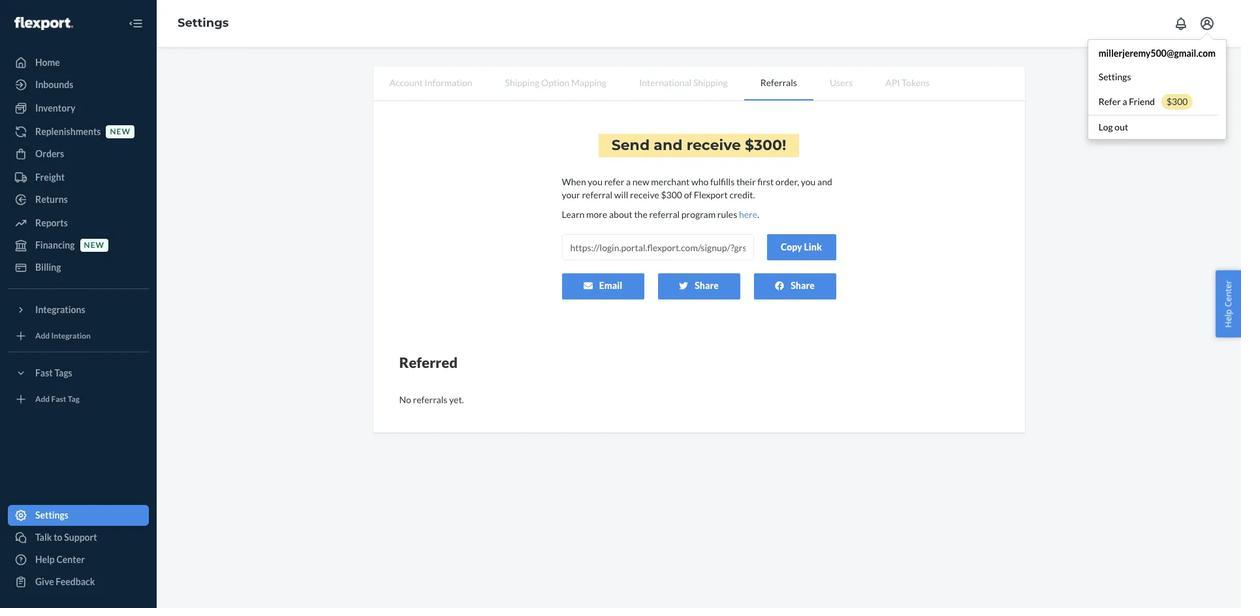 Task type: locate. For each thing, give the bounding box(es) containing it.
and up merchant
[[654, 137, 683, 154]]

refer a friend
[[1099, 96, 1155, 107]]

$300 up first
[[745, 137, 783, 154]]

receive
[[687, 137, 741, 154], [630, 189, 660, 201]]

new
[[110, 127, 131, 137], [633, 176, 650, 188], [84, 241, 105, 250]]

1 share from the left
[[695, 280, 719, 291]]

no
[[399, 395, 411, 406]]

0 horizontal spatial share link
[[658, 274, 740, 300]]

add
[[35, 331, 50, 341], [35, 395, 50, 405]]

1 horizontal spatial center
[[1223, 281, 1235, 307]]

you
[[588, 176, 603, 188], [801, 176, 816, 188]]

shipping
[[505, 77, 540, 88], [694, 77, 728, 88]]

here link
[[739, 209, 758, 220]]

a right refer
[[626, 176, 631, 188]]

0 horizontal spatial referral
[[582, 189, 613, 201]]

referral
[[582, 189, 613, 201], [650, 209, 680, 220]]

1 vertical spatial fast
[[51, 395, 66, 405]]

1 horizontal spatial and
[[818, 176, 833, 188]]

new down reports link
[[84, 241, 105, 250]]

refer
[[605, 176, 625, 188]]

send and receive $300 !
[[612, 137, 787, 154]]

0 vertical spatial a
[[1123, 96, 1128, 107]]

0 vertical spatial $300
[[1167, 96, 1188, 107]]

2 vertical spatial settings link
[[8, 506, 149, 526]]

add for add fast tag
[[35, 395, 50, 405]]

refer
[[1099, 96, 1121, 107]]

0 horizontal spatial share
[[695, 280, 719, 291]]

the
[[634, 209, 648, 220]]

add inside "link"
[[35, 395, 50, 405]]

to
[[54, 532, 62, 543]]

0 vertical spatial help center
[[1223, 281, 1235, 328]]

center
[[1223, 281, 1235, 307], [56, 555, 85, 566]]

users tab
[[814, 67, 870, 99]]

share link
[[658, 274, 740, 300], [754, 274, 836, 300]]

flexport
[[694, 189, 728, 201]]

share right twitter icon
[[695, 280, 719, 291]]

0 horizontal spatial $300
[[661, 189, 683, 201]]

0 horizontal spatial settings
[[35, 510, 69, 521]]

0 horizontal spatial settings link
[[8, 506, 149, 526]]

0 vertical spatial referral
[[582, 189, 613, 201]]

add down fast tags
[[35, 395, 50, 405]]

1 vertical spatial add
[[35, 395, 50, 405]]

inventory link
[[8, 98, 149, 119]]

2 vertical spatial new
[[84, 241, 105, 250]]

mapping
[[572, 77, 607, 88]]

center inside help center button
[[1223, 281, 1235, 307]]

more
[[587, 209, 608, 220]]

send
[[612, 137, 650, 154]]

shipping option mapping tab
[[489, 67, 623, 99]]

of
[[684, 189, 693, 201]]

fulfills
[[711, 176, 735, 188]]

integration
[[51, 331, 91, 341]]

0 horizontal spatial receive
[[630, 189, 660, 201]]

add integration
[[35, 331, 91, 341]]

2 vertical spatial $300
[[661, 189, 683, 201]]

out
[[1115, 121, 1129, 133]]

new up orders link
[[110, 127, 131, 137]]

account
[[390, 77, 423, 88]]

order,
[[776, 176, 800, 188]]

0 vertical spatial fast
[[35, 368, 53, 379]]

orders
[[35, 148, 64, 159]]

0 vertical spatial settings link
[[178, 16, 229, 30]]

about
[[609, 209, 633, 220]]

1 vertical spatial referral
[[650, 209, 680, 220]]

millerjeremy500@gmail.com
[[1099, 48, 1216, 59]]

fast inside dropdown button
[[35, 368, 53, 379]]

log out button
[[1089, 115, 1219, 139]]

0 vertical spatial new
[[110, 127, 131, 137]]

and right order, on the right
[[818, 176, 833, 188]]

1 vertical spatial center
[[56, 555, 85, 566]]

0 horizontal spatial a
[[626, 176, 631, 188]]

1 horizontal spatial new
[[110, 127, 131, 137]]

1 horizontal spatial you
[[801, 176, 816, 188]]

1 vertical spatial settings link
[[1089, 65, 1227, 89]]

a
[[1123, 96, 1128, 107], [626, 176, 631, 188]]

talk
[[35, 532, 52, 543]]

fast
[[35, 368, 53, 379], [51, 395, 66, 405]]

1 vertical spatial a
[[626, 176, 631, 188]]

center inside help center link
[[56, 555, 85, 566]]

millerjeremy500@gmail.com link
[[1089, 42, 1227, 65]]

1 horizontal spatial share link
[[754, 274, 836, 300]]

None text field
[[562, 235, 754, 261]]

information
[[425, 77, 473, 88]]

international shipping tab
[[623, 67, 744, 99]]

2 add from the top
[[35, 395, 50, 405]]

email
[[599, 280, 623, 291]]

share
[[695, 280, 719, 291], [791, 280, 815, 291]]

0 horizontal spatial help center
[[35, 555, 85, 566]]

0 horizontal spatial shipping
[[505, 77, 540, 88]]

receive up the
[[630, 189, 660, 201]]

receive inside "when you refer a new merchant who fulfills their first order, you and your referral will receive"
[[630, 189, 660, 201]]

$300
[[1167, 96, 1188, 107], [745, 137, 783, 154], [661, 189, 683, 201]]

1 horizontal spatial help
[[1223, 310, 1235, 328]]

1 horizontal spatial shipping
[[694, 77, 728, 88]]

referral up more
[[582, 189, 613, 201]]

orders link
[[8, 144, 149, 165]]

add left 'integration'
[[35, 331, 50, 341]]

2 horizontal spatial settings
[[1099, 71, 1132, 82]]

1 horizontal spatial help center
[[1223, 281, 1235, 328]]

1 horizontal spatial a
[[1123, 96, 1128, 107]]

shipping option mapping
[[505, 77, 607, 88]]

freight link
[[8, 167, 149, 188]]

referral right the
[[650, 209, 680, 220]]

0 vertical spatial center
[[1223, 281, 1235, 307]]

2 shipping from the left
[[694, 77, 728, 88]]

1 vertical spatial $300
[[745, 137, 783, 154]]

shipping left option
[[505, 77, 540, 88]]

$300 up log out button
[[1167, 96, 1188, 107]]

help center
[[1223, 281, 1235, 328], [35, 555, 85, 566]]

2 share from the left
[[791, 280, 815, 291]]

and inside "when you refer a new merchant who fulfills their first order, you and your referral will receive"
[[818, 176, 833, 188]]

settings link
[[178, 16, 229, 30], [1089, 65, 1227, 89], [8, 506, 149, 526]]

1 horizontal spatial settings link
[[178, 16, 229, 30]]

0 vertical spatial help
[[1223, 310, 1235, 328]]

$300 down merchant
[[661, 189, 683, 201]]

log
[[1099, 121, 1113, 133]]

1 horizontal spatial share
[[791, 280, 815, 291]]

1 horizontal spatial settings
[[178, 16, 229, 30]]

2 vertical spatial settings
[[35, 510, 69, 521]]

1 vertical spatial and
[[818, 176, 833, 188]]

1 vertical spatial help
[[35, 555, 55, 566]]

when
[[562, 176, 586, 188]]

you right order, on the right
[[801, 176, 816, 188]]

add fast tag
[[35, 395, 80, 405]]

give
[[35, 577, 54, 588]]

1 shipping from the left
[[505, 77, 540, 88]]

0 horizontal spatial and
[[654, 137, 683, 154]]

close navigation image
[[128, 16, 144, 31]]

twitter image
[[679, 281, 689, 291]]

a inside "when you refer a new merchant who fulfills their first order, you and your referral will receive"
[[626, 176, 631, 188]]

0 horizontal spatial new
[[84, 241, 105, 250]]

reports link
[[8, 213, 149, 234]]

here
[[739, 209, 758, 220]]

1 add from the top
[[35, 331, 50, 341]]

first
[[758, 176, 774, 188]]

no referrals yet.
[[399, 395, 464, 406]]

integrations
[[35, 304, 85, 315]]

1 vertical spatial receive
[[630, 189, 660, 201]]

tab list
[[373, 67, 1025, 101]]

shipping inside international shipping tab
[[694, 77, 728, 88]]

fast left tags
[[35, 368, 53, 379]]

!
[[783, 137, 787, 154]]

0 vertical spatial add
[[35, 331, 50, 341]]

1 horizontal spatial receive
[[687, 137, 741, 154]]

home link
[[8, 52, 149, 73]]

fast left tag
[[51, 395, 66, 405]]

share right facebook "icon"
[[791, 280, 815, 291]]

give feedback button
[[8, 572, 149, 593]]

2 horizontal spatial $300
[[1167, 96, 1188, 107]]

copy
[[781, 242, 803, 253]]

1 vertical spatial settings
[[1099, 71, 1132, 82]]

open notifications image
[[1174, 16, 1189, 31]]

1 vertical spatial new
[[633, 176, 650, 188]]

shipping right international
[[694, 77, 728, 88]]

you left refer
[[588, 176, 603, 188]]

help center inside button
[[1223, 281, 1235, 328]]

2 horizontal spatial new
[[633, 176, 650, 188]]

new right refer
[[633, 176, 650, 188]]

2 share link from the left
[[754, 274, 836, 300]]

receive up fulfills
[[687, 137, 741, 154]]

freight
[[35, 172, 65, 183]]

help
[[1223, 310, 1235, 328], [35, 555, 55, 566]]

0 horizontal spatial center
[[56, 555, 85, 566]]

settings
[[178, 16, 229, 30], [1099, 71, 1132, 82], [35, 510, 69, 521]]

1 horizontal spatial referral
[[650, 209, 680, 220]]

2 horizontal spatial settings link
[[1089, 65, 1227, 89]]

a right 'refer'
[[1123, 96, 1128, 107]]

0 horizontal spatial you
[[588, 176, 603, 188]]

credit.
[[730, 189, 755, 201]]



Task type: vqa. For each thing, say whether or not it's contained in the screenshot.
United States: + 1 "icon"
no



Task type: describe. For each thing, give the bounding box(es) containing it.
tag
[[68, 395, 80, 405]]

merchant
[[651, 176, 690, 188]]

returns link
[[8, 189, 149, 210]]

home
[[35, 57, 60, 68]]

inbounds
[[35, 79, 73, 90]]

1 vertical spatial help center
[[35, 555, 85, 566]]

your
[[562, 189, 580, 201]]

$300 for $300 of flexport credit.
[[661, 189, 683, 201]]

program
[[682, 209, 716, 220]]

new for replenishments
[[110, 127, 131, 137]]

log out
[[1099, 121, 1129, 133]]

new for financing
[[84, 241, 105, 250]]

api tokens tab
[[870, 67, 946, 99]]

billing
[[35, 262, 61, 273]]

.
[[758, 209, 760, 220]]

financing
[[35, 240, 75, 251]]

referral inside "when you refer a new merchant who fulfills their first order, you and your referral will receive"
[[582, 189, 613, 201]]

when you refer a new merchant who fulfills their first order, you and your referral will receive
[[562, 176, 833, 201]]

share for twitter icon
[[695, 280, 719, 291]]

tokens
[[902, 77, 930, 88]]

referrals
[[761, 77, 797, 88]]

account information tab
[[373, 67, 489, 99]]

referrals
[[413, 395, 448, 406]]

help inside button
[[1223, 310, 1235, 328]]

1 share link from the left
[[658, 274, 740, 300]]

copy link
[[781, 242, 822, 253]]

0 vertical spatial receive
[[687, 137, 741, 154]]

help center link
[[8, 550, 149, 571]]

open account menu image
[[1200, 16, 1216, 31]]

learn
[[562, 209, 585, 220]]

1 you from the left
[[588, 176, 603, 188]]

talk to support button
[[8, 528, 149, 549]]

referrals tab
[[744, 67, 814, 101]]

tags
[[54, 368, 72, 379]]

fast inside "link"
[[51, 395, 66, 405]]

$300 for $300
[[1167, 96, 1188, 107]]

tab list containing account information
[[373, 67, 1025, 101]]

learn more about the referral program rules here .
[[562, 209, 760, 220]]

help center button
[[1217, 271, 1242, 338]]

add for add integration
[[35, 331, 50, 341]]

$300 of flexport credit.
[[661, 189, 755, 201]]

0 vertical spatial and
[[654, 137, 683, 154]]

2 you from the left
[[801, 176, 816, 188]]

reports
[[35, 218, 68, 229]]

friend
[[1130, 96, 1155, 107]]

will
[[615, 189, 629, 201]]

users
[[830, 77, 853, 88]]

support
[[64, 532, 97, 543]]

api
[[886, 77, 900, 88]]

facebook image
[[775, 281, 785, 291]]

give feedback
[[35, 577, 95, 588]]

inbounds link
[[8, 74, 149, 95]]

returns
[[35, 194, 68, 205]]

api tokens
[[886, 77, 930, 88]]

integrations button
[[8, 300, 149, 321]]

fast tags button
[[8, 363, 149, 384]]

share for facebook "icon"
[[791, 280, 815, 291]]

who
[[692, 176, 709, 188]]

international shipping
[[639, 77, 728, 88]]

referred
[[399, 354, 458, 372]]

billing link
[[8, 257, 149, 278]]

talk to support
[[35, 532, 97, 543]]

fast tags
[[35, 368, 72, 379]]

rules
[[718, 209, 738, 220]]

email link
[[562, 274, 644, 300]]

account information
[[390, 77, 473, 88]]

1 horizontal spatial $300
[[745, 137, 783, 154]]

add fast tag link
[[8, 389, 149, 410]]

0 vertical spatial settings
[[178, 16, 229, 30]]

international
[[639, 77, 692, 88]]

flexport logo image
[[14, 17, 73, 30]]

their
[[737, 176, 756, 188]]

option
[[542, 77, 570, 88]]

envelope image
[[584, 281, 593, 291]]

inventory
[[35, 103, 75, 114]]

link
[[804, 242, 822, 253]]

shipping inside shipping option mapping tab
[[505, 77, 540, 88]]

replenishments
[[35, 126, 101, 137]]

feedback
[[56, 577, 95, 588]]

yet.
[[449, 395, 464, 406]]

0 horizontal spatial help
[[35, 555, 55, 566]]

new inside "when you refer a new merchant who fulfills their first order, you and your referral will receive"
[[633, 176, 650, 188]]

add integration link
[[8, 326, 149, 347]]

copy link button
[[767, 235, 836, 261]]



